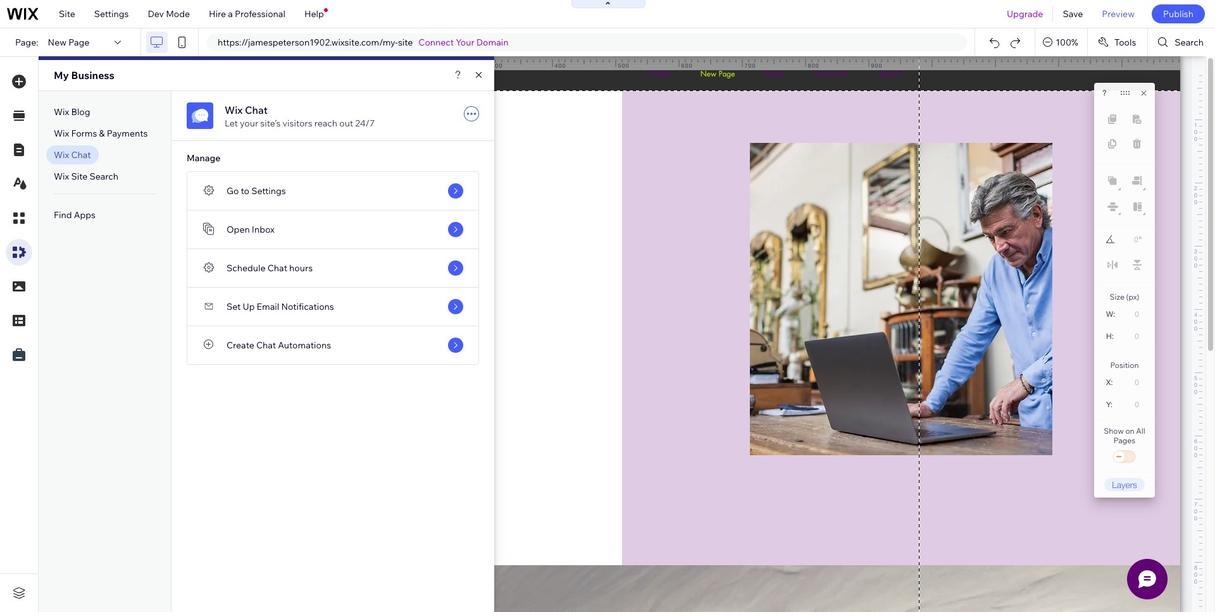 Task type: describe. For each thing, give the bounding box(es) containing it.
go to settings
[[227, 185, 286, 197]]

wix chat image
[[187, 103, 213, 129]]

save
[[1063, 8, 1083, 20]]

professional
[[235, 8, 285, 20]]

upgrade
[[1007, 8, 1043, 20]]

inbox
[[252, 224, 275, 235]]

all
[[1136, 427, 1145, 436]]

chat for create chat automations
[[256, 340, 276, 351]]

?
[[1103, 89, 1107, 97]]

open inbox
[[227, 224, 275, 235]]

notifications
[[281, 301, 334, 313]]

on
[[1126, 427, 1135, 436]]

layers
[[1112, 480, 1137, 491]]

my
[[54, 69, 69, 82]]

domain
[[476, 37, 509, 48]]

email
[[257, 301, 279, 313]]

x:
[[1106, 378, 1113, 387]]

up
[[243, 301, 255, 313]]

publish
[[1163, 8, 1194, 20]]

https://jamespeterson1902.wixsite.com/my-site connect your domain
[[218, 37, 509, 48]]

new
[[48, 37, 66, 48]]

tools
[[1114, 37, 1136, 48]]

1 vertical spatial site
[[71, 171, 87, 182]]

go
[[227, 185, 239, 197]]

wix for wix chat
[[54, 149, 69, 161]]

create
[[227, 340, 254, 351]]

chat for wix chat let your site's visitors reach out 24/7
[[245, 104, 268, 116]]

schedule chat hours
[[227, 263, 313, 274]]

wix chat let your site's visitors reach out 24/7
[[225, 104, 375, 129]]

size (px)
[[1110, 292, 1140, 302]]

page
[[68, 37, 89, 48]]

your
[[456, 37, 475, 48]]

preview button
[[1093, 0, 1144, 28]]

°
[[1139, 235, 1142, 244]]

? button
[[1103, 89, 1107, 97]]

manage
[[187, 153, 221, 164]]

wix chat
[[54, 149, 91, 161]]

open
[[227, 224, 250, 235]]

wix blog
[[54, 106, 90, 118]]

mode
[[166, 8, 190, 20]]

show on all pages
[[1104, 427, 1145, 446]]

w:
[[1106, 310, 1115, 319]]

save button
[[1053, 0, 1093, 28]]

dev mode
[[148, 8, 190, 20]]

your
[[240, 118, 258, 129]]

a
[[228, 8, 233, 20]]

1 vertical spatial settings
[[251, 185, 286, 197]]

search inside search button
[[1175, 37, 1204, 48]]

wix for wix blog
[[54, 106, 69, 118]]

hours
[[289, 263, 313, 274]]

wix for wix chat let your site's visitors reach out 24/7
[[225, 104, 243, 116]]

h:
[[1106, 332, 1114, 341]]

(px)
[[1126, 292, 1140, 302]]

set
[[227, 301, 241, 313]]

position
[[1110, 361, 1139, 370]]

site's
[[260, 118, 281, 129]]

24/7
[[355, 118, 375, 129]]

publish button
[[1152, 4, 1205, 23]]



Task type: vqa. For each thing, say whether or not it's contained in the screenshot.
Y:
yes



Task type: locate. For each thing, give the bounding box(es) containing it.
100%
[[1056, 37, 1078, 48]]

settings right to
[[251, 185, 286, 197]]

wix up let
[[225, 104, 243, 116]]

site
[[398, 37, 413, 48]]

search button
[[1148, 28, 1215, 56]]

new page
[[48, 37, 89, 48]]

400
[[555, 62, 566, 69]]

900
[[871, 62, 883, 69]]

my business
[[54, 69, 114, 82]]

to
[[241, 185, 249, 197]]

chat inside wix chat let your site's visitors reach out 24/7
[[245, 104, 268, 116]]

search
[[1175, 37, 1204, 48], [89, 171, 118, 182]]

tools button
[[1088, 28, 1148, 56]]

0 vertical spatial site
[[59, 8, 75, 20]]

blog
[[71, 106, 90, 118]]

800
[[808, 62, 819, 69]]

wix inside wix chat let your site's visitors reach out 24/7
[[225, 104, 243, 116]]

out
[[339, 118, 353, 129]]

chat right create
[[256, 340, 276, 351]]

visitors
[[283, 118, 312, 129]]

switch
[[1112, 449, 1137, 466]]

1 horizontal spatial search
[[1175, 37, 1204, 48]]

hire a professional
[[209, 8, 285, 20]]

schedule
[[227, 263, 266, 274]]

wix down the wix chat
[[54, 171, 69, 182]]

size
[[1110, 292, 1125, 302]]

chat left hours
[[268, 263, 287, 274]]

site up new page
[[59, 8, 75, 20]]

forms
[[71, 128, 97, 139]]

search down publish
[[1175, 37, 1204, 48]]

0 horizontal spatial search
[[89, 171, 118, 182]]

chat for schedule chat hours
[[268, 263, 287, 274]]

find apps
[[54, 209, 96, 221]]

show
[[1104, 427, 1124, 436]]

wix forms & payments
[[54, 128, 148, 139]]

&
[[99, 128, 105, 139]]

settings left dev
[[94, 8, 129, 20]]

0 vertical spatial search
[[1175, 37, 1204, 48]]

wix up wix site search
[[54, 149, 69, 161]]

1 vertical spatial search
[[89, 171, 118, 182]]

find
[[54, 209, 72, 221]]

apps
[[74, 209, 96, 221]]

pages
[[1114, 436, 1136, 446]]

hire
[[209, 8, 226, 20]]

1 horizontal spatial settings
[[251, 185, 286, 197]]

reach
[[314, 118, 337, 129]]

settings
[[94, 8, 129, 20], [251, 185, 286, 197]]

chat
[[245, 104, 268, 116], [71, 149, 91, 161], [268, 263, 287, 274], [256, 340, 276, 351]]

None text field
[[1122, 232, 1138, 248], [1120, 306, 1144, 323], [1120, 328, 1144, 345], [1119, 374, 1144, 391], [1122, 232, 1138, 248], [1120, 306, 1144, 323], [1120, 328, 1144, 345], [1119, 374, 1144, 391]]

layers button
[[1104, 478, 1145, 492]]

help
[[304, 8, 324, 20]]

600
[[681, 62, 693, 69]]

wix site search
[[54, 171, 118, 182]]

automations
[[278, 340, 331, 351]]

y:
[[1106, 401, 1113, 409]]

payments
[[107, 128, 148, 139]]

business
[[71, 69, 114, 82]]

wix for wix forms & payments
[[54, 128, 69, 139]]

preview
[[1102, 8, 1135, 20]]

500
[[618, 62, 629, 69]]

100% button
[[1036, 28, 1087, 56]]

https://jamespeterson1902.wixsite.com/my-
[[218, 37, 398, 48]]

700
[[745, 62, 756, 69]]

chat down forms
[[71, 149, 91, 161]]

wix left forms
[[54, 128, 69, 139]]

wix for wix site search
[[54, 171, 69, 182]]

search down the wix chat
[[89, 171, 118, 182]]

site down the wix chat
[[71, 171, 87, 182]]

site
[[59, 8, 75, 20], [71, 171, 87, 182]]

dev
[[148, 8, 164, 20]]

300
[[491, 62, 503, 69]]

connect
[[419, 37, 454, 48]]

0 horizontal spatial settings
[[94, 8, 129, 20]]

wix left blog
[[54, 106, 69, 118]]

create chat automations
[[227, 340, 331, 351]]

wix
[[225, 104, 243, 116], [54, 106, 69, 118], [54, 128, 69, 139], [54, 149, 69, 161], [54, 171, 69, 182]]

None text field
[[1119, 396, 1144, 413]]

let
[[225, 118, 238, 129]]

chat for wix chat
[[71, 149, 91, 161]]

set up email notifications
[[227, 301, 334, 313]]

0 vertical spatial settings
[[94, 8, 129, 20]]

chat up your
[[245, 104, 268, 116]]



